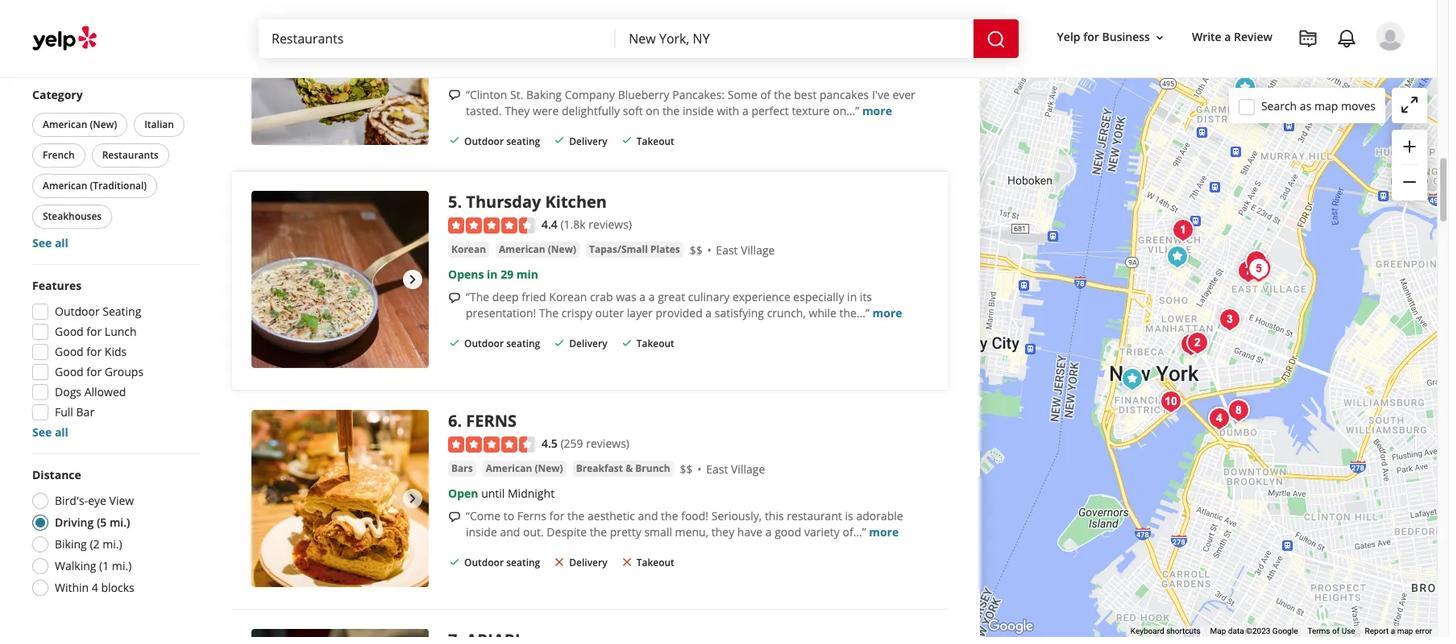 Task type: describe. For each thing, give the bounding box(es) containing it.
bars button
[[448, 462, 476, 478]]

(new) for 6 . ferns
[[535, 462, 563, 476]]

terms of use
[[1308, 627, 1356, 636]]

keyboard
[[1131, 627, 1165, 636]]

american (new) for 5 . thursday kitchen
[[499, 243, 576, 257]]

bar
[[76, 405, 94, 420]]

crab
[[590, 290, 613, 305]]

thursday kitchen link
[[466, 191, 607, 213]]

the frenchman's dough image
[[1155, 386, 1187, 418]]

google image
[[984, 617, 1038, 638]]

0 vertical spatial see
[[468, 66, 484, 80]]

midnight
[[508, 487, 555, 502]]

blocks
[[101, 580, 134, 596]]

previous image for 6
[[258, 489, 277, 509]]

delivery for ferns
[[569, 557, 608, 570]]

none field near
[[629, 30, 961, 48]]

biking
[[55, 537, 87, 552]]

reviews) for 6 . ferns
[[586, 436, 630, 452]]

american (new) link for thursday
[[496, 242, 580, 258]]

opens
[[448, 267, 484, 283]]

©2023
[[1247, 627, 1271, 636]]

(new) for 5 . thursday kitchen
[[548, 243, 576, 257]]

see for category
[[32, 235, 52, 251]]

map region
[[957, 0, 1450, 638]]

time out market new york image
[[1203, 403, 1236, 435]]

mi.) for biking (2 mi.)
[[103, 537, 122, 552]]

open for open until 10:00 pm
[[448, 44, 478, 59]]

pancakes:
[[673, 87, 725, 102]]

east village for 6 . ferns
[[706, 462, 765, 478]]

next image for 5 . thursday kitchen
[[403, 270, 422, 289]]

16 chevron down v2 image
[[1154, 31, 1167, 44]]

village for thursday kitchen
[[741, 243, 775, 258]]

best
[[794, 87, 817, 102]]

for for lunch
[[87, 324, 102, 339]]

min
[[517, 267, 539, 283]]

tasted.
[[466, 103, 502, 118]]

&
[[626, 462, 633, 476]]

yelp
[[1057, 29, 1081, 45]]

deep
[[492, 290, 519, 305]]

report
[[1365, 627, 1389, 636]]

previous image for 5
[[258, 270, 277, 289]]

ever
[[893, 87, 916, 102]]

. for 5
[[457, 191, 462, 213]]

i've
[[872, 87, 890, 102]]

delivery for thursday kitchen
[[569, 337, 608, 351]]

mi.) for walking (1 mi.)
[[112, 559, 132, 574]]

italian button
[[134, 113, 184, 137]]

culinary
[[688, 290, 730, 305]]

terms of use link
[[1308, 627, 1356, 636]]

the up perfect
[[774, 87, 791, 102]]

see all button for category
[[32, 235, 68, 251]]

plates
[[651, 243, 680, 257]]

a inside the "clinton st. baking company  blueberry pancakes: some of the best pancakes i've ever tasted. they were delightfully soft on the inside with a perfect texture on…"
[[743, 103, 749, 118]]

search as map moves
[[1262, 98, 1376, 113]]

good for lunch
[[55, 324, 137, 339]]

category
[[32, 87, 83, 102]]

$$ for ferns
[[680, 462, 693, 478]]

american (new) button for 6 . ferns
[[483, 462, 567, 478]]

features
[[32, 278, 82, 293]]

see for features
[[32, 425, 52, 440]]

blueberry
[[618, 87, 670, 102]]

soft
[[623, 103, 643, 118]]

0 vertical spatial more link
[[863, 103, 892, 118]]

walking
[[55, 559, 96, 574]]

ferns image
[[1240, 246, 1273, 278]]

this inside "come to ferns for the aesthetic and the food! seriously, this restaurant is adorable inside and out. despite the pretty small menu, they have a good variety of…"
[[765, 509, 784, 524]]

4.4 star rating image
[[448, 218, 535, 234]]

were
[[533, 103, 559, 118]]

of inside the "clinton st. baking company  blueberry pancakes: some of the best pancakes i've ever tasted. they were delightfully soft on the inside with a perfect texture on…"
[[761, 87, 771, 102]]

kids
[[105, 344, 127, 360]]

kitchen
[[545, 191, 607, 213]]

16 speech v2 image
[[448, 292, 461, 305]]

american up open until midnight
[[486, 462, 532, 476]]

4 star rating image
[[448, 0, 535, 11]]

variety
[[805, 525, 840, 541]]

amazon go image
[[1116, 364, 1148, 396]]

takeout for 5 . thursday kitchen
[[637, 337, 675, 351]]

dogs
[[55, 385, 81, 400]]

of…"
[[843, 525, 866, 541]]

east village for 5 . thursday kitchen
[[716, 243, 775, 258]]

previous image
[[258, 47, 277, 66]]

steakhouses button
[[32, 205, 112, 229]]

see businesses link
[[468, 66, 538, 80]]

see all button for features
[[32, 425, 68, 440]]

takeout for 6 . ferns
[[637, 557, 675, 570]]

all for category
[[55, 235, 68, 251]]

east for ferns
[[706, 462, 728, 478]]

1 seating from the top
[[506, 134, 540, 148]]

brad k. image
[[1376, 22, 1405, 51]]

good for kids
[[55, 344, 127, 360]]

1 next image from the top
[[403, 47, 422, 66]]

time out market new york image
[[252, 0, 429, 145]]

company
[[565, 87, 615, 102]]

see businesses at this location
[[468, 66, 609, 80]]

the up despite
[[568, 509, 585, 524]]

view
[[109, 493, 134, 509]]

american (new) for 6 . ferns
[[486, 462, 563, 476]]

on
[[646, 103, 660, 118]]

hard rock cafe image
[[1229, 72, 1261, 104]]

16 close v2 image
[[621, 557, 633, 569]]

outdoor up good for lunch
[[55, 304, 100, 319]]

american (new) link for ferns
[[483, 462, 567, 478]]

see all for category
[[32, 235, 68, 251]]

village for ferns
[[731, 462, 765, 478]]

expand map image
[[1400, 95, 1420, 114]]

the down the aesthetic
[[590, 525, 607, 541]]

more for is
[[869, 525, 899, 541]]

full bar
[[55, 405, 94, 420]]

4.4
[[542, 217, 558, 232]]

seating
[[103, 304, 141, 319]]

(new) inside group
[[90, 118, 117, 131]]

for for kids
[[87, 344, 102, 360]]

food!
[[681, 509, 709, 524]]

16 speech v2 image for "come
[[448, 511, 461, 524]]

they
[[505, 103, 530, 118]]

a right was
[[640, 290, 646, 305]]

out.
[[523, 525, 544, 541]]

satisfying
[[715, 306, 764, 321]]

fried
[[522, 290, 546, 305]]

korean inside "the deep fried korean crab was a a great culinary experience especially in its presentation! the crispy outer layer provided a satisfying crunch, while the…" more
[[549, 290, 587, 305]]

1 vertical spatial of
[[1333, 627, 1340, 636]]

pm
[[540, 44, 557, 59]]

(1
[[99, 559, 109, 574]]

american (traditional) button
[[32, 174, 157, 198]]

0 vertical spatial american (new)
[[43, 118, 117, 131]]

ferns image
[[252, 410, 429, 588]]

distance
[[32, 468, 81, 483]]

biking (2 mi.)
[[55, 537, 122, 552]]

(2
[[90, 537, 100, 552]]

layer
[[627, 306, 653, 321]]

new
[[100, 44, 124, 59]]

(traditional)
[[90, 179, 147, 193]]

tapas/small plates link
[[586, 242, 684, 258]]

good for good for kids
[[55, 344, 84, 360]]

inside inside the "clinton st. baking company  blueberry pancakes: some of the best pancakes i've ever tasted. they were delightfully soft on the inside with a perfect texture on…"
[[683, 103, 714, 118]]

use
[[1342, 627, 1356, 636]]

a down culinary
[[706, 306, 712, 321]]

see all for features
[[32, 425, 68, 440]]

1 takeout from the top
[[637, 134, 675, 148]]

"come to ferns for the aesthetic and the food! seriously, this restaurant is adorable inside and out. despite the pretty small menu, they have a good variety of…"
[[466, 509, 904, 541]]

seating for ferns
[[506, 557, 540, 570]]

good for groups
[[55, 364, 144, 380]]

4
[[92, 580, 98, 596]]

despite
[[547, 525, 587, 541]]

italian
[[144, 118, 174, 131]]

good
[[775, 525, 802, 541]]

walking (1 mi.)
[[55, 559, 132, 574]]

map data ©2023 google
[[1211, 627, 1298, 636]]

dogs allowed
[[55, 385, 126, 400]]

ariari image
[[1232, 256, 1265, 288]]

pancakes
[[820, 87, 869, 102]]

american inside button
[[43, 179, 87, 193]]

ferns
[[466, 410, 517, 432]]

16 checkmark v2 image for takeout
[[621, 134, 633, 147]]

zoom out image
[[1400, 173, 1420, 192]]

on…"
[[833, 103, 860, 118]]

pretty
[[610, 525, 642, 541]]



Task type: vqa. For each thing, say whether or not it's contained in the screenshot.
map related to error
yes



Task type: locate. For each thing, give the bounding box(es) containing it.
0 vertical spatial east village
[[716, 243, 775, 258]]

all for features
[[55, 425, 68, 440]]

open for open until midnight
[[448, 487, 478, 502]]

. up 4.4 star rating 'image'
[[457, 191, 462, 213]]

3 takeout from the top
[[637, 557, 675, 570]]

. left ferns on the left bottom of the page
[[457, 410, 462, 432]]

more right the…"
[[873, 306, 903, 321]]

this right at
[[552, 66, 569, 80]]

see all down steakhouses button
[[32, 235, 68, 251]]

good up good for kids
[[55, 324, 84, 339]]

for for dinner
[[87, 23, 102, 39]]

(5
[[97, 515, 107, 531]]

0 vertical spatial reviews)
[[589, 217, 632, 232]]

0 vertical spatial inside
[[683, 103, 714, 118]]

st.
[[510, 87, 524, 102]]

1 horizontal spatial map
[[1398, 627, 1414, 636]]

1 outdoor seating from the top
[[464, 134, 540, 148]]

1 vertical spatial .
[[457, 410, 462, 432]]

group
[[29, 87, 200, 252], [1392, 130, 1428, 201], [27, 278, 200, 441]]

2 vertical spatial see
[[32, 425, 52, 440]]

1 horizontal spatial inside
[[683, 103, 714, 118]]

bars link
[[448, 462, 476, 478]]

good up the hot
[[55, 23, 84, 39]]

1 horizontal spatial in
[[847, 290, 857, 305]]

1 vertical spatial inside
[[466, 525, 497, 541]]

1 vertical spatial east village
[[706, 462, 765, 478]]

0 vertical spatial map
[[1315, 98, 1339, 113]]

yelp for business button
[[1051, 23, 1173, 52]]

16 speech v2 image down "16 marker v2" image
[[448, 89, 461, 102]]

and down to
[[500, 525, 520, 541]]

0 vertical spatial all
[[55, 235, 68, 251]]

american (new) link up min
[[496, 242, 580, 258]]

see all button down steakhouses button
[[32, 235, 68, 251]]

1 vertical spatial takeout
[[637, 337, 675, 351]]

baking
[[526, 87, 562, 102]]

1 horizontal spatial none field
[[629, 30, 961, 48]]

restaurants button
[[92, 144, 169, 168]]

$$
[[690, 243, 703, 258], [680, 462, 693, 478]]

1 vertical spatial $$
[[680, 462, 693, 478]]

american (new) button up french
[[32, 113, 128, 137]]

1 vertical spatial see all button
[[32, 425, 68, 440]]

next image for 6 . ferns
[[403, 489, 422, 509]]

1 vertical spatial delivery
[[569, 337, 608, 351]]

village up experience
[[741, 243, 775, 258]]

french button
[[32, 144, 85, 168]]

takeout down layer
[[637, 337, 675, 351]]

$$ right brunch
[[680, 462, 693, 478]]

more inside "the deep fried korean crab was a a great culinary experience especially in its presentation! the crispy outer layer provided a satisfying crunch, while the…" more
[[873, 306, 903, 321]]

16 speech v2 image
[[448, 89, 461, 102], [448, 511, 461, 524]]

1 vertical spatial (new)
[[548, 243, 576, 257]]

2 open from the top
[[448, 487, 478, 502]]

. for 6
[[457, 410, 462, 432]]

more link down adorable
[[869, 525, 899, 541]]

2 none field from the left
[[629, 30, 961, 48]]

2 vertical spatial more
[[869, 525, 899, 541]]

group containing category
[[29, 87, 200, 252]]

0 vertical spatial outdoor seating
[[464, 134, 540, 148]]

of
[[761, 87, 771, 102], [1333, 627, 1340, 636]]

1 vertical spatial american (new) button
[[496, 242, 580, 258]]

and right the hot
[[77, 44, 97, 59]]

$$ right plates
[[690, 243, 703, 258]]

korean link
[[448, 242, 489, 258]]

delivery down delightfully
[[569, 134, 608, 148]]

ferns
[[517, 509, 546, 524]]

projects image
[[1299, 29, 1318, 48]]

(new) up restaurants
[[90, 118, 117, 131]]

3 next image from the top
[[403, 489, 422, 509]]

write a review
[[1192, 29, 1273, 45]]

$$ for thursday kitchen
[[690, 243, 703, 258]]

mi.) for driving (5 mi.)
[[110, 515, 130, 531]]

2 good from the top
[[55, 324, 84, 339]]

"the
[[466, 290, 489, 305]]

0 vertical spatial this
[[552, 66, 569, 80]]

none field up "16 marker v2" image
[[272, 30, 603, 48]]

report a map error link
[[1365, 627, 1433, 636]]

search image
[[986, 30, 1006, 49]]

option group containing distance
[[27, 468, 200, 601]]

within
[[55, 580, 89, 596]]

ye's apothecary image
[[1214, 304, 1246, 336]]

joe's shanghai image
[[1182, 327, 1214, 360]]

2 see all button from the top
[[32, 425, 68, 440]]

all down full
[[55, 425, 68, 440]]

0 vertical spatial korean
[[451, 243, 486, 257]]

0 horizontal spatial map
[[1315, 98, 1339, 113]]

more down the i've
[[863, 103, 892, 118]]

16 speech v2 image for "clinton
[[448, 89, 461, 102]]

1 all from the top
[[55, 235, 68, 251]]

more link for thursday kitchen
[[873, 306, 903, 321]]

10:00
[[508, 44, 537, 59]]

for for business
[[1084, 29, 1100, 45]]

16 checkmark v2 image down soft
[[621, 134, 633, 147]]

restaurant
[[787, 509, 842, 524]]

(new)
[[90, 118, 117, 131], [548, 243, 576, 257], [535, 462, 563, 476]]

1 16 checkmark v2 image from the left
[[448, 134, 461, 147]]

more link for ferns
[[869, 525, 899, 541]]

0 horizontal spatial and
[[77, 44, 97, 59]]

1 vertical spatial slideshow element
[[252, 191, 429, 369]]

is
[[845, 509, 854, 524]]

1 horizontal spatial korean
[[549, 290, 587, 305]]

0 vertical spatial .
[[457, 191, 462, 213]]

16 checkmark v2 image for outdoor seating
[[448, 134, 461, 147]]

tapas/small plates
[[589, 243, 680, 257]]

american down french button
[[43, 179, 87, 193]]

none field find
[[272, 30, 603, 48]]

american (new)
[[43, 118, 117, 131], [499, 243, 576, 257], [486, 462, 563, 476]]

slideshow element
[[252, 0, 429, 145], [252, 191, 429, 369], [252, 410, 429, 588]]

4.5 star rating image
[[448, 437, 535, 453]]

0 vertical spatial open
[[448, 44, 478, 59]]

1 until from the top
[[481, 44, 505, 59]]

for right yelp in the right of the page
[[1084, 29, 1100, 45]]

0 vertical spatial previous image
[[258, 270, 277, 289]]

delivery right 16 close v2 icon
[[569, 557, 608, 570]]

(259
[[561, 436, 583, 452]]

american (new) button up min
[[496, 242, 580, 258]]

2 all from the top
[[55, 425, 68, 440]]

especially
[[794, 290, 845, 305]]

see
[[468, 66, 484, 80], [32, 235, 52, 251], [32, 425, 52, 440]]

slideshow element for 6
[[252, 410, 429, 588]]

shortcuts
[[1167, 627, 1201, 636]]

to
[[504, 509, 514, 524]]

write
[[1192, 29, 1222, 45]]

1 vertical spatial seating
[[506, 337, 540, 351]]

seating
[[506, 134, 540, 148], [506, 337, 540, 351], [506, 557, 540, 570]]

1 vertical spatial american (new) link
[[483, 462, 567, 478]]

Near text field
[[629, 30, 961, 48]]

1 16 speech v2 image from the top
[[448, 89, 461, 102]]

inside inside "come to ferns for the aesthetic and the food! seriously, this restaurant is adorable inside and out. despite the pretty small menu, they have a good variety of…"
[[466, 525, 497, 541]]

for up despite
[[549, 509, 565, 524]]

for for groups
[[87, 364, 102, 380]]

good for good for lunch
[[55, 324, 84, 339]]

2 vertical spatial american (new)
[[486, 462, 563, 476]]

open until 10:00 pm
[[448, 44, 557, 59]]

0 vertical spatial $$
[[690, 243, 703, 258]]

a right have
[[766, 525, 772, 541]]

thursday kitchen image
[[252, 191, 429, 369], [1243, 253, 1275, 285]]

until for until 10:00 pm
[[481, 44, 505, 59]]

group containing features
[[27, 278, 200, 441]]

1 vertical spatial next image
[[403, 270, 422, 289]]

hot
[[55, 44, 74, 59]]

0 vertical spatial see all button
[[32, 235, 68, 251]]

2 vertical spatial and
[[500, 525, 520, 541]]

16 marker v2 image
[[448, 66, 461, 79]]

a right 'write'
[[1225, 29, 1231, 45]]

takeout down "on"
[[637, 134, 675, 148]]

1 vertical spatial village
[[731, 462, 765, 478]]

outdoor seating for ferns
[[464, 557, 540, 570]]

4.5
[[542, 436, 558, 452]]

seating down presentation!
[[506, 337, 540, 351]]

0 horizontal spatial this
[[552, 66, 569, 80]]

breakfast & brunch link
[[573, 462, 674, 478]]

2 vertical spatial (new)
[[535, 462, 563, 476]]

2 vertical spatial next image
[[403, 489, 422, 509]]

1 vertical spatial see all
[[32, 425, 68, 440]]

1 horizontal spatial and
[[500, 525, 520, 541]]

1 vertical spatial this
[[765, 509, 784, 524]]

outdoor seating down presentation!
[[464, 337, 540, 351]]

0 horizontal spatial korean
[[451, 243, 486, 257]]

1 horizontal spatial 16 checkmark v2 image
[[621, 134, 633, 147]]

1 see all from the top
[[32, 235, 68, 251]]

2 slideshow element from the top
[[252, 191, 429, 369]]

6
[[448, 410, 457, 432]]

east village up seriously,
[[706, 462, 765, 478]]

2 vertical spatial mi.)
[[112, 559, 132, 574]]

google
[[1273, 627, 1298, 636]]

outdoor down "come
[[464, 557, 504, 570]]

1 open from the top
[[448, 44, 478, 59]]

menu,
[[675, 525, 709, 541]]

0 vertical spatial next image
[[403, 47, 422, 66]]

0 vertical spatial see all
[[32, 235, 68, 251]]

16 close v2 image
[[553, 557, 566, 569]]

0 vertical spatial delivery
[[569, 134, 608, 148]]

2 vertical spatial seating
[[506, 557, 540, 570]]

of up perfect
[[761, 87, 771, 102]]

more
[[863, 103, 892, 118], [873, 306, 903, 321], [869, 525, 899, 541]]

hot and new
[[55, 44, 124, 59]]

good up dogs
[[55, 364, 84, 380]]

16 checkmark v2 image
[[553, 134, 566, 147], [448, 337, 461, 350], [553, 337, 566, 350], [621, 337, 633, 350], [448, 557, 461, 569]]

american (new) button for 5 . thursday kitchen
[[496, 242, 580, 258]]

0 vertical spatial east
[[716, 243, 738, 258]]

bird's-
[[55, 493, 88, 509]]

previous image
[[258, 270, 277, 289], [258, 489, 277, 509]]

outdoor
[[464, 134, 504, 148], [55, 304, 100, 319], [464, 337, 504, 351], [464, 557, 504, 570]]

map
[[1211, 627, 1227, 636]]

reviews) up breakfast
[[586, 436, 630, 452]]

experience
[[733, 290, 791, 305]]

0 vertical spatial (new)
[[90, 118, 117, 131]]

2 outdoor seating from the top
[[464, 337, 540, 351]]

0 vertical spatial seating
[[506, 134, 540, 148]]

tqto image
[[1161, 241, 1194, 273]]

1 vertical spatial outdoor seating
[[464, 337, 540, 351]]

this
[[552, 66, 569, 80], [765, 509, 784, 524]]

mi.) right (2
[[103, 537, 122, 552]]

0 vertical spatial slideshow element
[[252, 0, 429, 145]]

driving (5 mi.)
[[55, 515, 130, 531]]

the right "on"
[[663, 103, 680, 118]]

1 vertical spatial until
[[481, 487, 505, 502]]

1 slideshow element from the top
[[252, 0, 429, 145]]

3 slideshow element from the top
[[252, 410, 429, 588]]

great
[[658, 290, 685, 305]]

1 horizontal spatial thursday kitchen image
[[1243, 253, 1275, 285]]

3 delivery from the top
[[569, 557, 608, 570]]

0 horizontal spatial none field
[[272, 30, 603, 48]]

2 vertical spatial american (new) button
[[483, 462, 567, 478]]

bars
[[451, 462, 473, 476]]

2 vertical spatial slideshow element
[[252, 410, 429, 588]]

0 horizontal spatial of
[[761, 87, 771, 102]]

see right "16 marker v2" image
[[468, 66, 484, 80]]

yelp for business
[[1057, 29, 1150, 45]]

1 vertical spatial 16 speech v2 image
[[448, 511, 461, 524]]

for down good for lunch
[[87, 344, 102, 360]]

"the deep fried korean crab was a a great culinary experience especially in its presentation! the crispy outer layer provided a satisfying crunch, while the…" more
[[466, 290, 903, 321]]

east for thursday kitchen
[[716, 243, 738, 258]]

1 none field from the left
[[272, 30, 603, 48]]

a right report
[[1391, 627, 1396, 636]]

east village up experience
[[716, 243, 775, 258]]

for down good for kids
[[87, 364, 102, 380]]

outdoor for "the deep fried korean crab was a a great culinary experience especially in its presentation! the crispy outer layer provided a satisfying crunch, while the…"
[[464, 337, 504, 351]]

east up culinary
[[716, 243, 738, 258]]

map right as
[[1315, 98, 1339, 113]]

reviews) up "tapas/small"
[[589, 217, 632, 232]]

more down adorable
[[869, 525, 899, 541]]

driving
[[55, 515, 94, 531]]

good for good for dinner
[[55, 23, 84, 39]]

1 vertical spatial more link
[[873, 306, 903, 321]]

16 checkmark v2 image
[[448, 134, 461, 147], [621, 134, 633, 147]]

eye
[[88, 493, 106, 509]]

None field
[[272, 30, 603, 48], [629, 30, 961, 48]]

1 good from the top
[[55, 23, 84, 39]]

texture
[[792, 103, 830, 118]]

1 vertical spatial korean
[[549, 290, 587, 305]]

open down 'bars' "button"
[[448, 487, 478, 502]]

for up 'hot and new'
[[87, 23, 102, 39]]

seating down they
[[506, 134, 540, 148]]

outdoor down presentation!
[[464, 337, 504, 351]]

outdoor for "clinton st. baking company  blueberry pancakes: some of the best pancakes i've ever tasted. they were delightfully soft on the inside with a perfect texture on…"
[[464, 134, 504, 148]]

0 vertical spatial until
[[481, 44, 505, 59]]

0 vertical spatial more
[[863, 103, 892, 118]]

0 horizontal spatial in
[[487, 267, 498, 283]]

they
[[712, 525, 735, 541]]

business
[[1103, 29, 1150, 45]]

in inside "the deep fried korean crab was a a great culinary experience especially in its presentation! the crispy outer layer provided a satisfying crunch, while the…" more
[[847, 290, 857, 305]]

1 . from the top
[[457, 191, 462, 213]]

good down good for lunch
[[55, 344, 84, 360]]

until up "come
[[481, 487, 505, 502]]

in left 29
[[487, 267, 498, 283]]

2 next image from the top
[[403, 270, 422, 289]]

open up "16 marker v2" image
[[448, 44, 478, 59]]

american (new) link up midnight
[[483, 462, 567, 478]]

1 vertical spatial all
[[55, 425, 68, 440]]

see up distance
[[32, 425, 52, 440]]

outdoor seating
[[464, 134, 540, 148], [464, 337, 540, 351], [464, 557, 540, 570]]

as
[[1300, 98, 1312, 113]]

see all button down full
[[32, 425, 68, 440]]

a down some
[[743, 103, 749, 118]]

a inside "come to ferns for the aesthetic and the food! seriously, this restaurant is adorable inside and out. despite the pretty small menu, they have a good variety of…"
[[766, 525, 772, 541]]

american (new) up midnight
[[486, 462, 563, 476]]

4.5 (259 reviews)
[[542, 436, 630, 452]]

outdoor seating down they
[[464, 134, 540, 148]]

thursday
[[466, 191, 541, 213]]

0 horizontal spatial inside
[[466, 525, 497, 541]]

1 vertical spatial mi.)
[[103, 537, 122, 552]]

dinner
[[105, 23, 141, 39]]

american (new) up min
[[499, 243, 576, 257]]

notifications image
[[1338, 29, 1357, 48]]

3 seating from the top
[[506, 557, 540, 570]]

inside down pancakes:
[[683, 103, 714, 118]]

outdoor seating for thursday kitchen
[[464, 337, 540, 351]]

0 vertical spatial takeout
[[637, 134, 675, 148]]

american (new) up french
[[43, 118, 117, 131]]

0 vertical spatial american (new) button
[[32, 113, 128, 137]]

1 vertical spatial more
[[873, 306, 903, 321]]

olio e più image
[[1167, 214, 1199, 247]]

all
[[55, 235, 68, 251], [55, 425, 68, 440]]

2 see all from the top
[[32, 425, 68, 440]]

terms
[[1308, 627, 1331, 636]]

outdoor seating
[[55, 304, 141, 319]]

4 good from the top
[[55, 364, 84, 380]]

next image
[[403, 47, 422, 66], [403, 270, 422, 289], [403, 489, 422, 509]]

open until midnight
[[448, 487, 555, 502]]

user actions element
[[1045, 20, 1428, 119]]

1 horizontal spatial this
[[765, 509, 784, 524]]

map left the error
[[1398, 627, 1414, 636]]

korean up 'opens' at the top left
[[451, 243, 486, 257]]

outdoor down tasted.
[[464, 134, 504, 148]]

Find text field
[[272, 30, 603, 48]]

1 previous image from the top
[[258, 270, 277, 289]]

1 vertical spatial and
[[638, 509, 658, 524]]

5 . thursday kitchen
[[448, 191, 607, 213]]

more link right the…"
[[873, 306, 903, 321]]

american (new) button up midnight
[[483, 462, 567, 478]]

all down steakhouses button
[[55, 235, 68, 251]]

3 good from the top
[[55, 344, 84, 360]]

2 until from the top
[[481, 487, 505, 502]]

0 horizontal spatial thursday kitchen image
[[252, 191, 429, 369]]

none field up best
[[629, 30, 961, 48]]

None search field
[[259, 19, 1022, 58]]

1 vertical spatial open
[[448, 487, 478, 502]]

celestine image
[[1223, 395, 1255, 427]]

0 horizontal spatial 16 checkmark v2 image
[[448, 134, 461, 147]]

option group
[[27, 468, 200, 601]]

1 horizontal spatial of
[[1333, 627, 1340, 636]]

provided
[[656, 306, 703, 321]]

29
[[501, 267, 514, 283]]

good for good for groups
[[55, 364, 84, 380]]

for inside "come to ferns for the aesthetic and the food! seriously, this restaurant is adorable inside and out. despite the pretty small menu, they have a good variety of…"
[[549, 509, 565, 524]]

2 . from the top
[[457, 410, 462, 432]]

more for ever
[[863, 103, 892, 118]]

american down category
[[43, 118, 87, 131]]

(1.8k
[[561, 217, 586, 232]]

more link down the i've
[[863, 103, 892, 118]]

2 delivery from the top
[[569, 337, 608, 351]]

for
[[87, 23, 102, 39], [1084, 29, 1100, 45], [87, 324, 102, 339], [87, 344, 102, 360], [87, 364, 102, 380], [549, 509, 565, 524]]

inside down "come
[[466, 525, 497, 541]]

a
[[1225, 29, 1231, 45], [743, 103, 749, 118], [640, 290, 646, 305], [649, 290, 655, 305], [706, 306, 712, 321], [766, 525, 772, 541], [1391, 627, 1396, 636]]

0 vertical spatial of
[[761, 87, 771, 102]]

for inside 'button'
[[1084, 29, 1100, 45]]

of left use
[[1333, 627, 1340, 636]]

(new) down 4.5
[[535, 462, 563, 476]]

delivery down the crispy
[[569, 337, 608, 351]]

1 vertical spatial map
[[1398, 627, 1414, 636]]

(new) down the '(1.8k' in the top left of the page
[[548, 243, 576, 257]]

see all down full
[[32, 425, 68, 440]]

perfect
[[752, 103, 789, 118]]

takeout right 16 close v2 image
[[637, 557, 675, 570]]

3 outdoor seating from the top
[[464, 557, 540, 570]]

0 vertical spatial 16 speech v2 image
[[448, 89, 461, 102]]

2 seating from the top
[[506, 337, 540, 351]]

"come
[[466, 509, 501, 524]]

korean up the crispy
[[549, 290, 587, 305]]

2 takeout from the top
[[637, 337, 675, 351]]

1 delivery from the top
[[569, 134, 608, 148]]

within 4 blocks
[[55, 580, 134, 596]]

2 vertical spatial delivery
[[569, 557, 608, 570]]

american up min
[[499, 243, 546, 257]]

1 vertical spatial reviews)
[[586, 436, 630, 452]]

0 vertical spatial village
[[741, 243, 775, 258]]

1 vertical spatial american (new)
[[499, 243, 576, 257]]

for up good for kids
[[87, 324, 102, 339]]

korean inside button
[[451, 243, 486, 257]]

2 vertical spatial outdoor seating
[[464, 557, 540, 570]]

seating for thursday
[[506, 337, 540, 351]]

map for error
[[1398, 627, 1414, 636]]

until for until midnight
[[481, 487, 505, 502]]

mi.) right (5
[[110, 515, 130, 531]]

outdoor for "come to ferns for the aesthetic and the food! seriously, this restaurant is adorable inside and out. despite the pretty small menu, they have a good variety of…"
[[464, 557, 504, 570]]

village up seriously,
[[731, 462, 765, 478]]

slideshow element for 5
[[252, 191, 429, 369]]

a left great
[[649, 290, 655, 305]]

1 vertical spatial east
[[706, 462, 728, 478]]

0 vertical spatial mi.)
[[110, 515, 130, 531]]

1 see all button from the top
[[32, 235, 68, 251]]

restaurants
[[102, 148, 159, 162]]

16 speech v2 image left "come
[[448, 511, 461, 524]]

2 vertical spatial more link
[[869, 525, 899, 541]]

2 16 speech v2 image from the top
[[448, 511, 461, 524]]

0 vertical spatial american (new) link
[[496, 242, 580, 258]]

map for moves
[[1315, 98, 1339, 113]]

2 16 checkmark v2 image from the left
[[621, 134, 633, 147]]

reviews) for 5 . thursday kitchen
[[589, 217, 632, 232]]

the up small
[[661, 509, 678, 524]]

american
[[43, 118, 87, 131], [43, 179, 87, 193], [499, 243, 546, 257], [486, 462, 532, 476]]

mi.) right "(1"
[[112, 559, 132, 574]]

seating down out. at the left bottom of the page
[[506, 557, 540, 570]]

0 vertical spatial in
[[487, 267, 498, 283]]

1 vertical spatial previous image
[[258, 489, 277, 509]]

brunch
[[636, 462, 670, 476]]

small
[[645, 525, 672, 541]]

2 previous image from the top
[[258, 489, 277, 509]]

0 vertical spatial and
[[77, 44, 97, 59]]

2 horizontal spatial and
[[638, 509, 658, 524]]

zoom in image
[[1400, 137, 1420, 156]]

kong sihk tong 港食堂 image
[[1175, 329, 1207, 361]]

see down steakhouses button
[[32, 235, 52, 251]]

presentation!
[[466, 306, 536, 321]]

"clinton st. baking company  blueberry pancakes: some of the best pancakes i've ever tasted. they were delightfully soft on the inside with a perfect texture on…"
[[466, 87, 916, 118]]

1 vertical spatial see
[[32, 235, 52, 251]]

outdoor seating down out. at the left bottom of the page
[[464, 557, 540, 570]]

ferns link
[[466, 410, 517, 432]]



